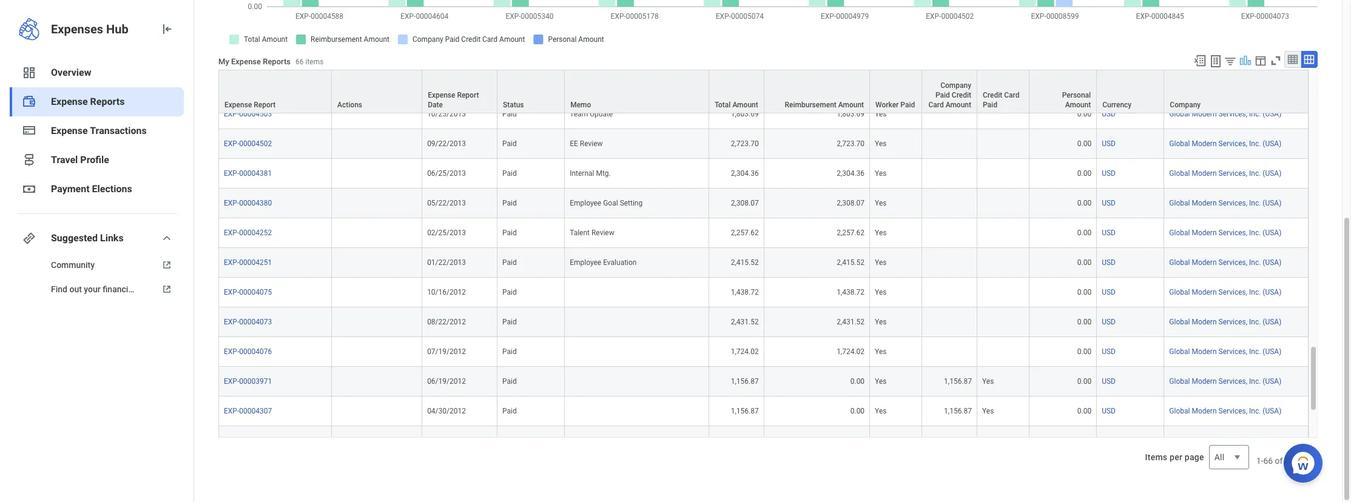 Task type: vqa. For each thing, say whether or not it's contained in the screenshot.


Task type: describe. For each thing, give the bounding box(es) containing it.
per
[[1170, 453, 1182, 462]]

usd link for 02/25/2013
[[1102, 226, 1116, 237]]

expense report button
[[219, 70, 331, 113]]

amount inside "company paid credit card amount"
[[946, 101, 971, 109]]

find out your financial well-being
[[51, 285, 176, 294]]

services, for 2,257.62
[[1218, 228, 1247, 237]]

exp-00004073 link
[[224, 315, 272, 326]]

exp- for 00003971
[[224, 377, 239, 386]]

total amount
[[715, 101, 758, 109]]

global modern services, inc. (usa) for 1,438.72
[[1169, 288, 1281, 296]]

credit inside "company paid credit card amount"
[[952, 91, 971, 100]]

1 1,438.72 from the left
[[731, 288, 759, 296]]

row containing exp-00004076
[[218, 337, 1309, 367]]

community link
[[10, 253, 184, 277]]

expense report
[[224, 101, 276, 109]]

1 2,304.36 from the left
[[731, 169, 759, 178]]

overview
[[51, 67, 91, 78]]

inc. for 1,803.69
[[1249, 110, 1261, 118]]

1 1,724.02 from the left
[[731, 347, 759, 356]]

2 1,438.72 from the left
[[837, 288, 865, 296]]

0.00 for 10/25/2013
[[1077, 110, 1091, 118]]

usd for 03/25/2012
[[1102, 437, 1116, 445]]

global modern services, inc. (usa) link for 2,723.70
[[1169, 137, 1281, 148]]

04/30/2012
[[427, 407, 466, 415]]

paid for 01/22/2013
[[502, 258, 517, 267]]

navigation pane region
[[0, 0, 194, 502]]

11 (usa) from the top
[[1263, 407, 1281, 415]]

paid for 02/25/2013
[[502, 228, 517, 237]]

0.00 for 07/19/2012
[[1077, 347, 1091, 356]]

exp-00004252
[[224, 228, 272, 237]]

reports inside navigation pane region
[[90, 96, 125, 107]]

00004503
[[239, 110, 272, 118]]

expenses hub
[[51, 22, 128, 36]]

worker paid button
[[870, 70, 922, 113]]

usd for 04/30/2012
[[1102, 407, 1116, 415]]

credit card paid
[[983, 91, 1019, 109]]

reimbursement
[[785, 101, 836, 109]]

status
[[503, 101, 524, 109]]

global for 1,438.72
[[1169, 288, 1190, 296]]

2 1,724.02 from the left
[[837, 347, 865, 356]]

2 1,870.62 from the left
[[837, 437, 865, 445]]

global for 2,257.62
[[1169, 228, 1190, 237]]

report for expense report date
[[457, 91, 479, 100]]

2 2,415.52 from the left
[[837, 258, 865, 267]]

inc. for 2,431.52
[[1249, 318, 1261, 326]]

exp-00004502 link
[[224, 137, 272, 148]]

1 1,870.62 from the left
[[731, 437, 759, 445]]

global modern services, inc. (usa) for 0.00
[[1169, 377, 1281, 386]]

9 global modern services, inc. (usa) from the top
[[1169, 347, 1281, 356]]

2 2,431.52 from the left
[[837, 318, 865, 326]]

click to view/edit grid preferences image
[[1254, 54, 1267, 67]]

company for company paid credit card amount
[[940, 81, 971, 90]]

global modern services, inc. (usa) link for 2,257.62
[[1169, 226, 1281, 237]]

10/25/2013
[[427, 110, 466, 118]]

personal amount button
[[1029, 70, 1096, 113]]

ext link image
[[160, 283, 174, 295]]

2 2,723.70 from the left
[[837, 139, 865, 148]]

expense reports
[[51, 96, 125, 107]]

community
[[51, 260, 95, 270]]

usd for 10/25/2013
[[1102, 110, 1116, 118]]

dashboard image
[[22, 66, 36, 80]]

expenses hub element
[[51, 21, 150, 38]]

00004075
[[239, 288, 272, 296]]

paid for 05/22/2013
[[502, 199, 517, 207]]

expense report date
[[428, 91, 479, 109]]

(usa) for 0.00
[[1263, 377, 1281, 386]]

1 2,308.07 from the left
[[731, 199, 759, 207]]

exp-00004251
[[224, 258, 272, 267]]

items per page
[[1145, 453, 1204, 462]]

yes for 04/30/2012
[[875, 407, 887, 415]]

usd for 06/25/2013
[[1102, 169, 1116, 178]]

payment
[[51, 183, 90, 195]]

worker
[[875, 101, 899, 109]]

inc. for 1,870.62
[[1249, 437, 1261, 445]]

0.00 for 08/22/2012
[[1077, 318, 1091, 326]]

travel profile
[[51, 154, 109, 166]]

items
[[1145, 453, 1167, 462]]

elections
[[92, 183, 132, 195]]

exp-00003971
[[224, 377, 272, 386]]

employee goal setting
[[570, 199, 643, 207]]

row containing exp-00004502
[[218, 129, 1309, 159]]

9 (usa) from the top
[[1263, 347, 1281, 356]]

company paid credit card amount button
[[922, 70, 977, 113]]

goal
[[603, 199, 618, 207]]

9 global modern services, inc. (usa) link from the top
[[1169, 345, 1281, 356]]

travel
[[51, 154, 78, 166]]

exp-00004502
[[224, 139, 272, 148]]

services, for 2,308.07
[[1218, 199, 1247, 207]]

07/19/2012
[[427, 347, 466, 356]]

fullscreen image
[[1269, 54, 1282, 67]]

internal
[[570, 169, 594, 178]]

paid inside "company paid credit card amount"
[[935, 91, 950, 100]]

yes for 01/22/2013
[[875, 258, 887, 267]]

memo
[[570, 101, 591, 109]]

currency
[[1102, 101, 1132, 109]]

find
[[51, 285, 67, 294]]

01/22/2013
[[427, 258, 466, 267]]

08/22/2012
[[427, 318, 466, 326]]

yes for 02/25/2013
[[875, 228, 887, 237]]

1-66 of 66 items
[[1256, 456, 1318, 466]]

page
[[1185, 453, 1204, 462]]

global modern services, inc. (usa) link for 1,803.69
[[1169, 107, 1281, 118]]

exp-00004075
[[224, 288, 272, 296]]

services, for 1,803.69
[[1218, 110, 1247, 118]]

inc. for 2,415.52
[[1249, 258, 1261, 267]]

link image
[[22, 231, 36, 246]]

services, for 2,304.36
[[1218, 169, 1247, 178]]

total
[[715, 101, 731, 109]]

exp- for 00004076
[[224, 347, 239, 356]]

usd for 10/16/2012
[[1102, 288, 1116, 296]]

usd link for 06/25/2013
[[1102, 167, 1116, 178]]

global for 2,308.07
[[1169, 199, 1190, 207]]

exp-00004074 link
[[224, 434, 272, 445]]

2 2,304.36 from the left
[[837, 169, 865, 178]]

global for 2,723.70
[[1169, 139, 1190, 148]]

0.00 for 05/22/2013
[[1077, 199, 1091, 207]]

11 inc. from the top
[[1249, 407, 1261, 415]]

worker paid
[[875, 101, 915, 109]]

items per page element
[[1143, 438, 1249, 477]]

2 1,803.69 from the left
[[837, 110, 865, 118]]

9 modern from the top
[[1192, 347, 1217, 356]]

expense right my
[[231, 57, 261, 66]]

exp- for 00004503
[[224, 110, 239, 118]]

1 1,803.69 from the left
[[731, 110, 759, 118]]

paid for 03/25/2012
[[502, 437, 517, 445]]

00004502
[[239, 139, 272, 148]]

usd link for 01/22/2013
[[1102, 256, 1116, 267]]

travel profile link
[[10, 146, 184, 175]]

05/22/2013
[[427, 199, 466, 207]]

2 2,308.07 from the left
[[837, 199, 865, 207]]

actions button
[[332, 70, 422, 113]]

(usa) for 2,723.70
[[1263, 139, 1281, 148]]

global for 1,870.62
[[1169, 437, 1190, 445]]

expand table image
[[1303, 53, 1315, 66]]

usd for 07/19/2012
[[1102, 347, 1116, 356]]

exp- for 00004380
[[224, 199, 239, 207]]

global modern services, inc. (usa) for 2,415.52
[[1169, 258, 1281, 267]]

9 global from the top
[[1169, 347, 1190, 356]]

global modern services, inc. (usa) for 2,304.36
[[1169, 169, 1281, 178]]

paid for 06/25/2013
[[502, 169, 517, 178]]

card inside credit card paid
[[1004, 91, 1019, 100]]

usd for 02/25/2013
[[1102, 228, 1116, 237]]

expense transactions
[[51, 125, 147, 136]]

credit card paid button
[[977, 70, 1029, 113]]

exp-00004503 link
[[224, 107, 272, 118]]

expand/collapse chart image
[[1239, 54, 1252, 67]]

06/25/2013
[[427, 169, 466, 178]]

11 services, from the top
[[1218, 407, 1247, 415]]

exp-00004380
[[224, 199, 272, 207]]

mtg.
[[596, 169, 611, 178]]

expense transactions link
[[10, 116, 184, 146]]

total amount button
[[709, 70, 764, 113]]

usd link for 03/25/2012
[[1102, 434, 1116, 445]]

company paid credit card amount
[[928, 81, 971, 109]]

yes for 09/22/2013
[[875, 139, 887, 148]]

usd for 05/22/2013
[[1102, 199, 1116, 207]]

usd link for 10/25/2013
[[1102, 107, 1116, 118]]

chevron down small image
[[160, 231, 174, 246]]

1-66 of 66 items status
[[1256, 455, 1318, 467]]

suggested links
[[51, 232, 124, 244]]

task pay image
[[22, 95, 36, 109]]

your
[[84, 285, 101, 294]]

reimbursement amount button
[[764, 70, 869, 113]]

exp-00004075 link
[[224, 286, 272, 296]]

services, for 2,431.52
[[1218, 318, 1247, 326]]

usd link for 09/22/2013
[[1102, 137, 1116, 148]]

exp-00004503
[[224, 110, 272, 118]]

find out your financial well-being link
[[10, 277, 184, 302]]

items for my expense reports 66 items
[[305, 58, 324, 66]]

talent
[[570, 228, 590, 237]]

9 inc. from the top
[[1249, 347, 1261, 356]]

00004251
[[239, 258, 272, 267]]

status button
[[497, 70, 564, 113]]

reimbursement amount
[[785, 101, 864, 109]]

11 global from the top
[[1169, 407, 1190, 415]]

02/25/2013
[[427, 228, 466, 237]]

transactions
[[90, 125, 147, 136]]

row containing exp-00004074
[[218, 426, 1309, 456]]

row containing exp-00004307
[[218, 397, 1309, 426]]

exp-00004251 link
[[224, 256, 272, 267]]

team
[[570, 110, 588, 118]]

global modern services, inc. (usa) link for 0.00
[[1169, 375, 1281, 386]]

1 2,415.52 from the left
[[731, 258, 759, 267]]

66 for of
[[1285, 456, 1294, 466]]

paid inside credit card paid
[[983, 101, 997, 109]]

global modern services, inc. (usa) for 2,257.62
[[1169, 228, 1281, 237]]

paid for 04/30/2012
[[502, 407, 517, 415]]

(usa) for 2,431.52
[[1263, 318, 1281, 326]]

yes for 07/19/2012
[[875, 347, 887, 356]]

modern for 1,870.62
[[1192, 437, 1217, 445]]

yes for 10/16/2012
[[875, 288, 887, 296]]

company for company
[[1170, 101, 1201, 109]]

exp- for 00004075
[[224, 288, 239, 296]]

11 modern from the top
[[1192, 407, 1217, 415]]

00004076
[[239, 347, 272, 356]]

timeline milestone image
[[22, 153, 36, 167]]



Task type: locate. For each thing, give the bounding box(es) containing it.
report for expense report
[[254, 101, 276, 109]]

4 exp- from the top
[[224, 199, 239, 207]]

inc. for 2,308.07
[[1249, 199, 1261, 207]]

7 global from the top
[[1169, 288, 1190, 296]]

select to filter grid data image
[[1224, 55, 1237, 67]]

66 inside my expense reports 66 items
[[295, 58, 304, 66]]

items for 1-66 of 66 items
[[1296, 456, 1318, 466]]

exp- for 00004307
[[224, 407, 239, 415]]

9 services, from the top
[[1218, 347, 1247, 356]]

modern for 2,415.52
[[1192, 258, 1217, 267]]

global modern services, inc. (usa) link for 1,438.72
[[1169, 286, 1281, 296]]

66 for reports
[[295, 58, 304, 66]]

8 usd link from the top
[[1102, 315, 1116, 326]]

company down export to excel 'image'
[[1170, 101, 1201, 109]]

review for ee review
[[580, 139, 603, 148]]

cell
[[218, 70, 332, 99], [332, 70, 422, 99], [497, 70, 565, 99], [565, 70, 709, 99], [709, 70, 764, 99], [764, 70, 870, 99], [870, 70, 922, 99], [922, 70, 977, 99], [977, 70, 1029, 99], [1029, 70, 1097, 99], [1097, 70, 1164, 99], [332, 99, 422, 129], [922, 99, 977, 129], [977, 99, 1029, 129], [332, 129, 422, 159], [922, 129, 977, 159], [977, 129, 1029, 159], [332, 159, 422, 188], [922, 159, 977, 188], [977, 159, 1029, 188], [332, 188, 422, 218], [922, 188, 977, 218], [977, 188, 1029, 218], [332, 218, 422, 248], [922, 218, 977, 248], [977, 218, 1029, 248], [332, 248, 422, 278], [922, 248, 977, 278], [977, 248, 1029, 278], [332, 278, 422, 307], [565, 278, 709, 307], [922, 278, 977, 307], [977, 278, 1029, 307], [332, 307, 422, 337], [565, 307, 709, 337], [922, 307, 977, 337], [977, 307, 1029, 337], [332, 337, 422, 367], [565, 337, 709, 367], [922, 337, 977, 367], [977, 337, 1029, 367], [332, 367, 422, 397], [565, 367, 709, 397], [332, 397, 422, 426], [565, 397, 709, 426], [332, 426, 422, 456], [565, 426, 709, 456], [922, 426, 977, 456], [977, 426, 1029, 456]]

card
[[1004, 91, 1019, 100], [928, 101, 944, 109]]

1 exp- from the top
[[224, 110, 239, 118]]

services, for 0.00
[[1218, 377, 1247, 386]]

exp-00003971 link
[[224, 375, 272, 386]]

amount down personal
[[1065, 101, 1091, 109]]

10 services, from the top
[[1218, 377, 1247, 386]]

(usa) for 2,308.07
[[1263, 199, 1281, 207]]

yes for 06/25/2013
[[875, 169, 887, 178]]

12 global from the top
[[1169, 437, 1190, 445]]

employee
[[570, 199, 601, 207], [570, 258, 601, 267]]

13 row from the top
[[218, 426, 1309, 456]]

usd for 06/19/2012
[[1102, 377, 1116, 386]]

modern for 2,431.52
[[1192, 318, 1217, 326]]

2 credit from the left
[[983, 91, 1002, 100]]

1 vertical spatial report
[[254, 101, 276, 109]]

exp- down expense report
[[224, 110, 239, 118]]

expense up date
[[428, 91, 455, 100]]

1 horizontal spatial reports
[[263, 57, 291, 66]]

global modern services, inc. (usa) for 2,431.52
[[1169, 318, 1281, 326]]

exp- up the exp-00003971 'link'
[[224, 347, 239, 356]]

10 usd from the top
[[1102, 377, 1116, 386]]

10/16/2012
[[427, 288, 466, 296]]

5 usd link from the top
[[1102, 226, 1116, 237]]

global modern services, inc. (usa) link for 2,304.36
[[1169, 167, 1281, 178]]

exp- up exp-00004381 link
[[224, 139, 239, 148]]

row containing exp-00004381
[[218, 159, 1309, 188]]

0 horizontal spatial 1,803.69
[[731, 110, 759, 118]]

global modern services, inc. (usa) for 2,308.07
[[1169, 199, 1281, 207]]

services, for 2,723.70
[[1218, 139, 1247, 148]]

export to excel image
[[1193, 54, 1207, 67]]

8 global modern services, inc. (usa) link from the top
[[1169, 315, 1281, 326]]

amount for total amount
[[732, 101, 758, 109]]

12 usd link from the top
[[1102, 434, 1116, 445]]

03/25/2012
[[427, 437, 466, 445]]

0.00 for 01/22/2013
[[1077, 258, 1091, 267]]

row containing company paid credit card amount
[[218, 70, 1309, 113]]

12/12/2013 row
[[218, 70, 1309, 99]]

2 services, from the top
[[1218, 139, 1247, 148]]

suggested
[[51, 232, 98, 244]]

items up expense report popup button
[[305, 58, 324, 66]]

exp- up the exp-00004076 link
[[224, 318, 239, 326]]

0 horizontal spatial 1,870.62
[[731, 437, 759, 445]]

global for 0.00
[[1169, 377, 1190, 386]]

1 horizontal spatial report
[[457, 91, 479, 100]]

review right ee
[[580, 139, 603, 148]]

global modern services, inc. (usa) for 2,723.70
[[1169, 139, 1281, 148]]

usd link
[[1102, 107, 1116, 118], [1102, 137, 1116, 148], [1102, 167, 1116, 178], [1102, 196, 1116, 207], [1102, 226, 1116, 237], [1102, 256, 1116, 267], [1102, 286, 1116, 296], [1102, 315, 1116, 326], [1102, 345, 1116, 356], [1102, 375, 1116, 386], [1102, 404, 1116, 415], [1102, 434, 1116, 445]]

4 (usa) from the top
[[1263, 199, 1281, 207]]

0 horizontal spatial 2,304.36
[[731, 169, 759, 178]]

credit left credit card paid at the right top of the page
[[952, 91, 971, 100]]

modern
[[1192, 110, 1217, 118], [1192, 139, 1217, 148], [1192, 169, 1217, 178], [1192, 199, 1217, 207], [1192, 228, 1217, 237], [1192, 258, 1217, 267], [1192, 288, 1217, 296], [1192, 318, 1217, 326], [1192, 347, 1217, 356], [1192, 377, 1217, 386], [1192, 407, 1217, 415], [1192, 437, 1217, 445]]

8 row from the top
[[218, 278, 1309, 307]]

card right "worker paid" at the top of the page
[[928, 101, 944, 109]]

services, for 2,415.52
[[1218, 258, 1247, 267]]

0 horizontal spatial 1,438.72
[[731, 288, 759, 296]]

report up 00004503
[[254, 101, 276, 109]]

0 horizontal spatial 2,257.62
[[731, 228, 759, 237]]

12 usd from the top
[[1102, 437, 1116, 445]]

12 exp- from the top
[[224, 437, 239, 445]]

09/22/2013
[[427, 139, 466, 148]]

exp- up exp-00004075 link
[[224, 258, 239, 267]]

actions
[[337, 101, 362, 109]]

review for talent review
[[591, 228, 614, 237]]

talent review
[[570, 228, 614, 237]]

exp-00004380 link
[[224, 196, 272, 207]]

modern for 1,438.72
[[1192, 288, 1217, 296]]

0 horizontal spatial report
[[254, 101, 276, 109]]

6 global modern services, inc. (usa) link from the top
[[1169, 256, 1281, 267]]

3 row from the top
[[218, 129, 1309, 159]]

row containing exp-00004252
[[218, 218, 1309, 248]]

hub
[[106, 22, 128, 36]]

3 global modern services, inc. (usa) link from the top
[[1169, 167, 1281, 178]]

8 global from the top
[[1169, 318, 1190, 326]]

1 inc. from the top
[[1249, 110, 1261, 118]]

items
[[305, 58, 324, 66], [1296, 456, 1318, 466]]

3 usd from the top
[[1102, 169, 1116, 178]]

expense
[[231, 57, 261, 66], [428, 91, 455, 100], [51, 96, 88, 107], [224, 101, 252, 109], [51, 125, 88, 136]]

usd for 01/22/2013
[[1102, 258, 1116, 267]]

12 services, from the top
[[1218, 437, 1247, 445]]

(usa) for 2,304.36
[[1263, 169, 1281, 178]]

credit inside credit card paid
[[983, 91, 1002, 100]]

1 global modern services, inc. (usa) from the top
[[1169, 110, 1281, 118]]

1 horizontal spatial 1,803.69
[[837, 110, 865, 118]]

4 row from the top
[[218, 159, 1309, 188]]

0 horizontal spatial card
[[928, 101, 944, 109]]

0 vertical spatial reports
[[263, 57, 291, 66]]

1 horizontal spatial 2,257.62
[[837, 228, 865, 237]]

usd link for 06/19/2012
[[1102, 375, 1116, 386]]

2 global modern services, inc. (usa) from the top
[[1169, 139, 1281, 148]]

yes for 10/25/2013
[[875, 110, 887, 118]]

amount
[[732, 101, 758, 109], [838, 101, 864, 109], [946, 101, 971, 109], [1065, 101, 1091, 109]]

1 horizontal spatial company
[[1170, 101, 1201, 109]]

11 global modern services, inc. (usa) link from the top
[[1169, 404, 1281, 415]]

amount right total
[[732, 101, 758, 109]]

1 employee from the top
[[570, 199, 601, 207]]

suggested links element
[[10, 253, 184, 302]]

4 usd link from the top
[[1102, 196, 1116, 207]]

10 global modern services, inc. (usa) from the top
[[1169, 377, 1281, 386]]

yes for 05/22/2013
[[875, 199, 887, 207]]

1 horizontal spatial 2,431.52
[[837, 318, 865, 326]]

inc. for 2,723.70
[[1249, 139, 1261, 148]]

1 horizontal spatial 1,724.02
[[837, 347, 865, 356]]

5 global modern services, inc. (usa) from the top
[[1169, 228, 1281, 237]]

expense up exp-00004503
[[224, 101, 252, 109]]

00004074
[[239, 437, 272, 445]]

exp- up exp-00004251 link
[[224, 228, 239, 237]]

global for 2,431.52
[[1169, 318, 1190, 326]]

transformation import image
[[160, 22, 174, 36]]

11 global modern services, inc. (usa) from the top
[[1169, 407, 1281, 415]]

expense inside expense transactions 'link'
[[51, 125, 88, 136]]

exp- up the exp-00004380 "link" on the left of page
[[224, 169, 239, 178]]

1 vertical spatial review
[[591, 228, 614, 237]]

usd link for 08/22/2012
[[1102, 315, 1116, 326]]

date
[[428, 101, 443, 109]]

services,
[[1218, 110, 1247, 118], [1218, 139, 1247, 148], [1218, 169, 1247, 178], [1218, 199, 1247, 207], [1218, 228, 1247, 237], [1218, 258, 1247, 267], [1218, 288, 1247, 296], [1218, 318, 1247, 326], [1218, 347, 1247, 356], [1218, 377, 1247, 386], [1218, 407, 1247, 415], [1218, 437, 1247, 445]]

1 horizontal spatial credit
[[983, 91, 1002, 100]]

1 vertical spatial company
[[1170, 101, 1201, 109]]

6 global from the top
[[1169, 258, 1190, 267]]

employee evaluation
[[570, 258, 637, 267]]

services, for 1,870.62
[[1218, 437, 1247, 445]]

modern for 1,803.69
[[1192, 110, 1217, 118]]

0 horizontal spatial 2,308.07
[[731, 199, 759, 207]]

2 modern from the top
[[1192, 139, 1217, 148]]

2,723.70 down reimbursement amount in the right of the page
[[837, 139, 865, 148]]

1 horizontal spatial 66
[[1263, 456, 1273, 466]]

report inside expense report date
[[457, 91, 479, 100]]

8 services, from the top
[[1218, 318, 1247, 326]]

1 global from the top
[[1169, 110, 1190, 118]]

12/12/2013
[[427, 80, 466, 88]]

00004307
[[239, 407, 272, 415]]

exp-00004307
[[224, 407, 272, 415]]

row containing exp-00004503
[[218, 99, 1309, 129]]

66
[[295, 58, 304, 66], [1263, 456, 1273, 466], [1285, 456, 1294, 466]]

1,803.69 down total amount
[[731, 110, 759, 118]]

4 amount from the left
[[1065, 101, 1091, 109]]

1 vertical spatial employee
[[570, 258, 601, 267]]

66 up expense report popup button
[[295, 58, 304, 66]]

paid for 06/19/2012
[[502, 377, 517, 386]]

exp- for 00004074
[[224, 437, 239, 445]]

modern for 0.00
[[1192, 377, 1217, 386]]

6 modern from the top
[[1192, 258, 1217, 267]]

0.00 for 03/25/2012
[[1077, 437, 1091, 445]]

suggested links button
[[10, 224, 184, 253]]

personal amount
[[1062, 91, 1091, 109]]

items right of
[[1296, 456, 1318, 466]]

exp- for 00004502
[[224, 139, 239, 148]]

modern for 2,257.62
[[1192, 228, 1217, 237]]

66 right of
[[1285, 456, 1294, 466]]

7 global modern services, inc. (usa) from the top
[[1169, 288, 1281, 296]]

amount inside reimbursement amount popup button
[[838, 101, 864, 109]]

card left personal amount popup button
[[1004, 91, 1019, 100]]

0 horizontal spatial items
[[305, 58, 324, 66]]

1,803.69 down reimbursement amount in the right of the page
[[837, 110, 865, 118]]

10 modern from the top
[[1192, 377, 1217, 386]]

1 horizontal spatial items
[[1296, 456, 1318, 466]]

1 vertical spatial items
[[1296, 456, 1318, 466]]

items inside my expense reports 66 items
[[305, 58, 324, 66]]

row containing exp-00004073
[[218, 307, 1309, 337]]

1 usd from the top
[[1102, 110, 1116, 118]]

0 horizontal spatial company
[[940, 81, 971, 90]]

0 horizontal spatial 1,724.02
[[731, 347, 759, 356]]

3 global from the top
[[1169, 169, 1190, 178]]

inc. for 0.00
[[1249, 377, 1261, 386]]

1 vertical spatial card
[[928, 101, 944, 109]]

2,304.36
[[731, 169, 759, 178], [837, 169, 865, 178]]

1 horizontal spatial card
[[1004, 91, 1019, 100]]

1-
[[1256, 456, 1263, 466]]

ext link image
[[160, 259, 174, 271]]

expenses
[[51, 22, 103, 36]]

row containing exp-00004075
[[218, 278, 1309, 307]]

global modern services, inc. (usa) link for 2,308.07
[[1169, 196, 1281, 207]]

global modern services, inc. (usa) link for 2,431.52
[[1169, 315, 1281, 326]]

financial
[[103, 285, 135, 294]]

expense reports link
[[10, 87, 184, 116]]

1 2,257.62 from the left
[[731, 228, 759, 237]]

0.00 for 02/25/2013
[[1077, 228, 1091, 237]]

1 horizontal spatial 2,304.36
[[837, 169, 865, 178]]

0 vertical spatial report
[[457, 91, 479, 100]]

paid
[[935, 91, 950, 100], [900, 101, 915, 109], [983, 101, 997, 109], [502, 110, 517, 118], [502, 139, 517, 148], [502, 169, 517, 178], [502, 199, 517, 207], [502, 228, 517, 237], [502, 258, 517, 267], [502, 288, 517, 296], [502, 318, 517, 326], [502, 347, 517, 356], [502, 377, 517, 386], [502, 407, 517, 415], [502, 437, 517, 445]]

0.00 for 04/30/2012
[[1077, 407, 1091, 415]]

1 2,723.70 from the left
[[731, 139, 759, 148]]

inc. for 2,257.62
[[1249, 228, 1261, 237]]

4 usd from the top
[[1102, 199, 1116, 207]]

exp-00004073
[[224, 318, 272, 326]]

0 vertical spatial card
[[1004, 91, 1019, 100]]

10 usd link from the top
[[1102, 375, 1116, 386]]

out
[[69, 285, 82, 294]]

7 exp- from the top
[[224, 288, 239, 296]]

employee for employee evaluation
[[570, 258, 601, 267]]

1 row from the top
[[218, 70, 1309, 113]]

exp- inside "link"
[[224, 199, 239, 207]]

7 modern from the top
[[1192, 288, 1217, 296]]

usd link for 10/16/2012
[[1102, 286, 1116, 296]]

0.00 for 10/16/2012
[[1077, 288, 1091, 296]]

row containing exp-00004251
[[218, 248, 1309, 278]]

credit
[[952, 91, 971, 100], [983, 91, 1002, 100]]

9 exp- from the top
[[224, 347, 239, 356]]

1 2,431.52 from the left
[[731, 318, 759, 326]]

company inside popup button
[[1170, 101, 1201, 109]]

9 usd from the top
[[1102, 347, 1116, 356]]

7 usd from the top
[[1102, 288, 1116, 296]]

reports up expense report popup button
[[263, 57, 291, 66]]

employee left goal
[[570, 199, 601, 207]]

2 2,257.62 from the left
[[837, 228, 865, 237]]

company button
[[1164, 70, 1308, 113]]

usd for 09/22/2013
[[1102, 139, 1116, 148]]

well-
[[137, 285, 155, 294]]

personal
[[1062, 91, 1091, 100]]

0 horizontal spatial 2,723.70
[[731, 139, 759, 148]]

expense inside the expense reports link
[[51, 96, 88, 107]]

7 global modern services, inc. (usa) link from the top
[[1169, 286, 1281, 296]]

review right the talent
[[591, 228, 614, 237]]

expense for expense report
[[224, 101, 252, 109]]

memo button
[[565, 70, 708, 113]]

internal mtg.
[[570, 169, 611, 178]]

0 vertical spatial items
[[305, 58, 324, 66]]

2,723.70
[[731, 139, 759, 148], [837, 139, 865, 148]]

amount inside the personal amount
[[1065, 101, 1091, 109]]

report
[[457, 91, 479, 100], [254, 101, 276, 109]]

credit right "company paid credit card amount"
[[983, 91, 1002, 100]]

2 employee from the top
[[570, 258, 601, 267]]

0 vertical spatial employee
[[570, 199, 601, 207]]

8 modern from the top
[[1192, 318, 1217, 326]]

3 services, from the top
[[1218, 169, 1247, 178]]

amount inside total amount popup button
[[732, 101, 758, 109]]

1 vertical spatial reports
[[90, 96, 125, 107]]

global modern services, inc. (usa) link for 1,870.62
[[1169, 434, 1281, 445]]

3 exp- from the top
[[224, 169, 239, 178]]

1 horizontal spatial 2,415.52
[[837, 258, 865, 267]]

1,870.62
[[731, 437, 759, 445], [837, 437, 865, 445]]

expense for expense reports
[[51, 96, 88, 107]]

12 inc. from the top
[[1249, 437, 1261, 445]]

update
[[590, 110, 613, 118]]

0.00 for 06/19/2012
[[1077, 377, 1091, 386]]

ee
[[570, 139, 578, 148]]

0 horizontal spatial 2,431.52
[[731, 318, 759, 326]]

exp- for 00004073
[[224, 318, 239, 326]]

2 horizontal spatial 66
[[1285, 456, 1294, 466]]

ee review
[[570, 139, 603, 148]]

0 vertical spatial review
[[580, 139, 603, 148]]

exp-00004076 link
[[224, 345, 272, 356]]

3 usd link from the top
[[1102, 167, 1116, 178]]

5 row from the top
[[218, 188, 1309, 218]]

usd link for 07/19/2012
[[1102, 345, 1116, 356]]

company left credit card paid popup button
[[940, 81, 971, 90]]

66 left of
[[1263, 456, 1273, 466]]

expense for expense report date
[[428, 91, 455, 100]]

(usa) for 2,415.52
[[1263, 258, 1281, 267]]

amount left worker
[[838, 101, 864, 109]]

yes
[[875, 110, 887, 118], [875, 139, 887, 148], [875, 169, 887, 178], [875, 199, 887, 207], [875, 228, 887, 237], [875, 258, 887, 267], [875, 288, 887, 296], [875, 318, 887, 326], [875, 347, 887, 356], [875, 377, 887, 386], [982, 377, 994, 386], [875, 407, 887, 415], [982, 407, 994, 415], [875, 437, 887, 445]]

employee for employee goal setting
[[570, 199, 601, 207]]

company inside "company paid credit card amount"
[[940, 81, 971, 90]]

8 usd from the top
[[1102, 318, 1116, 326]]

expense up travel
[[51, 125, 88, 136]]

exp- down exp-00004307
[[224, 437, 239, 445]]

modern for 2,308.07
[[1192, 199, 1217, 207]]

global modern services, inc. (usa) for 1,803.69
[[1169, 110, 1281, 118]]

paid for 07/19/2012
[[502, 347, 517, 356]]

5 services, from the top
[[1218, 228, 1247, 237]]

row containing exp-00003971
[[218, 367, 1309, 397]]

report down the "12/12/2013"
[[457, 91, 479, 100]]

5 exp- from the top
[[224, 228, 239, 237]]

2 global modern services, inc. (usa) link from the top
[[1169, 137, 1281, 148]]

2 inc. from the top
[[1249, 139, 1261, 148]]

0 horizontal spatial reports
[[90, 96, 125, 107]]

currency button
[[1097, 70, 1164, 113]]

exp- inside 'link'
[[224, 377, 239, 386]]

1,156.87
[[731, 377, 759, 386], [944, 377, 972, 386], [731, 407, 759, 415], [944, 407, 972, 415]]

expense inside expense report popup button
[[224, 101, 252, 109]]

exp- inside "link"
[[224, 139, 239, 148]]

expense inside expense report date
[[428, 91, 455, 100]]

reports up 'expense transactions'
[[90, 96, 125, 107]]

1 modern from the top
[[1192, 110, 1217, 118]]

6 services, from the top
[[1218, 258, 1247, 267]]

expense report date button
[[422, 70, 497, 113]]

5 global from the top
[[1169, 228, 1190, 237]]

table image
[[1287, 53, 1299, 66]]

payment elections link
[[10, 175, 184, 204]]

company
[[940, 81, 971, 90], [1170, 101, 1201, 109]]

(usa) for 1,438.72
[[1263, 288, 1281, 296]]

1 amount from the left
[[732, 101, 758, 109]]

paid for 08/22/2012
[[502, 318, 517, 326]]

12 modern from the top
[[1192, 437, 1217, 445]]

exp- for 00004252
[[224, 228, 239, 237]]

(usa) for 1,870.62
[[1263, 437, 1281, 445]]

0 vertical spatial company
[[940, 81, 971, 90]]

1 horizontal spatial 1,438.72
[[837, 288, 865, 296]]

global for 2,304.36
[[1169, 169, 1190, 178]]

global for 2,415.52
[[1169, 258, 1190, 267]]

toolbar
[[1188, 51, 1318, 70]]

10 exp- from the top
[[224, 377, 239, 386]]

paid for 10/25/2013
[[502, 110, 517, 118]]

(usa)
[[1263, 110, 1281, 118], [1263, 139, 1281, 148], [1263, 169, 1281, 178], [1263, 199, 1281, 207], [1263, 228, 1281, 237], [1263, 258, 1281, 267], [1263, 288, 1281, 296], [1263, 318, 1281, 326], [1263, 347, 1281, 356], [1263, 377, 1281, 386], [1263, 407, 1281, 415], [1263, 437, 1281, 445]]

6 global modern services, inc. (usa) from the top
[[1169, 258, 1281, 267]]

6 usd link from the top
[[1102, 256, 1116, 267]]

1 credit from the left
[[952, 91, 971, 100]]

items inside status
[[1296, 456, 1318, 466]]

8 exp- from the top
[[224, 318, 239, 326]]

card inside "company paid credit card amount"
[[928, 101, 944, 109]]

0 horizontal spatial 66
[[295, 58, 304, 66]]

my
[[218, 57, 229, 66]]

profile
[[80, 154, 109, 166]]

report inside popup button
[[254, 101, 276, 109]]

2 (usa) from the top
[[1263, 139, 1281, 148]]

usd link for 05/22/2013
[[1102, 196, 1116, 207]]

0.00 for 09/22/2013
[[1077, 139, 1091, 148]]

yes for 06/19/2012
[[875, 377, 887, 386]]

exp- up exp-00004307 link
[[224, 377, 239, 386]]

3 inc. from the top
[[1249, 169, 1261, 178]]

2 usd from the top
[[1102, 139, 1116, 148]]

2,723.70 down total amount
[[731, 139, 759, 148]]

global modern services, inc. (usa)
[[1169, 110, 1281, 118], [1169, 139, 1281, 148], [1169, 169, 1281, 178], [1169, 199, 1281, 207], [1169, 228, 1281, 237], [1169, 258, 1281, 267], [1169, 288, 1281, 296], [1169, 318, 1281, 326], [1169, 347, 1281, 356], [1169, 377, 1281, 386], [1169, 407, 1281, 415], [1169, 437, 1281, 445]]

(usa) for 1,803.69
[[1263, 110, 1281, 118]]

0 horizontal spatial 2,415.52
[[731, 258, 759, 267]]

6 usd from the top
[[1102, 258, 1116, 267]]

6 exp- from the top
[[224, 258, 239, 267]]

dollar image
[[22, 182, 36, 197]]

inc.
[[1249, 110, 1261, 118], [1249, 139, 1261, 148], [1249, 169, 1261, 178], [1249, 199, 1261, 207], [1249, 228, 1261, 237], [1249, 258, 1261, 267], [1249, 288, 1261, 296], [1249, 318, 1261, 326], [1249, 347, 1261, 356], [1249, 377, 1261, 386], [1249, 407, 1261, 415], [1249, 437, 1261, 445]]

exp- up exp-00004074 link at the bottom
[[224, 407, 239, 415]]

expense for expense transactions
[[51, 125, 88, 136]]

paid for 09/22/2013
[[502, 139, 517, 148]]

exp- up the exp-00004073 link
[[224, 288, 239, 296]]

review
[[580, 139, 603, 148], [591, 228, 614, 237]]

employee down the talent
[[570, 258, 601, 267]]

my expense reports 66 items
[[218, 57, 324, 66]]

usd
[[1102, 110, 1116, 118], [1102, 139, 1116, 148], [1102, 169, 1116, 178], [1102, 199, 1116, 207], [1102, 228, 1116, 237], [1102, 258, 1116, 267], [1102, 288, 1116, 296], [1102, 318, 1116, 326], [1102, 347, 1116, 356], [1102, 377, 1116, 386], [1102, 407, 1116, 415], [1102, 437, 1116, 445]]

expense down overview
[[51, 96, 88, 107]]

credit card image
[[22, 123, 36, 138]]

3 global modern services, inc. (usa) from the top
[[1169, 169, 1281, 178]]

modern for 2,304.36
[[1192, 169, 1217, 178]]

12 row from the top
[[218, 397, 1309, 426]]

0 horizontal spatial credit
[[952, 91, 971, 100]]

1,803.69
[[731, 110, 759, 118], [837, 110, 865, 118]]

1 horizontal spatial 2,308.07
[[837, 199, 865, 207]]

1 services, from the top
[[1218, 110, 1247, 118]]

2,308.07
[[731, 199, 759, 207], [837, 199, 865, 207]]

8 global modern services, inc. (usa) from the top
[[1169, 318, 1281, 326]]

team update
[[570, 110, 613, 118]]

row containing exp-00004380
[[218, 188, 1309, 218]]

exp-00004307 link
[[224, 404, 272, 415]]

9 usd link from the top
[[1102, 345, 1116, 356]]

exp- up 'exp-00004252' link
[[224, 199, 239, 207]]

export to worksheets image
[[1208, 54, 1223, 69]]

amount left credit card paid at the right top of the page
[[946, 101, 971, 109]]

1 horizontal spatial 2,723.70
[[837, 139, 865, 148]]

00003971
[[239, 377, 272, 386]]

links
[[100, 232, 124, 244]]

1 horizontal spatial 1,870.62
[[837, 437, 865, 445]]

06/19/2012
[[427, 377, 466, 386]]

9 row from the top
[[218, 307, 1309, 337]]

row
[[218, 70, 1309, 113], [218, 99, 1309, 129], [218, 129, 1309, 159], [218, 159, 1309, 188], [218, 188, 1309, 218], [218, 218, 1309, 248], [218, 248, 1309, 278], [218, 278, 1309, 307], [218, 307, 1309, 337], [218, 337, 1309, 367], [218, 367, 1309, 397], [218, 397, 1309, 426], [218, 426, 1309, 456]]



